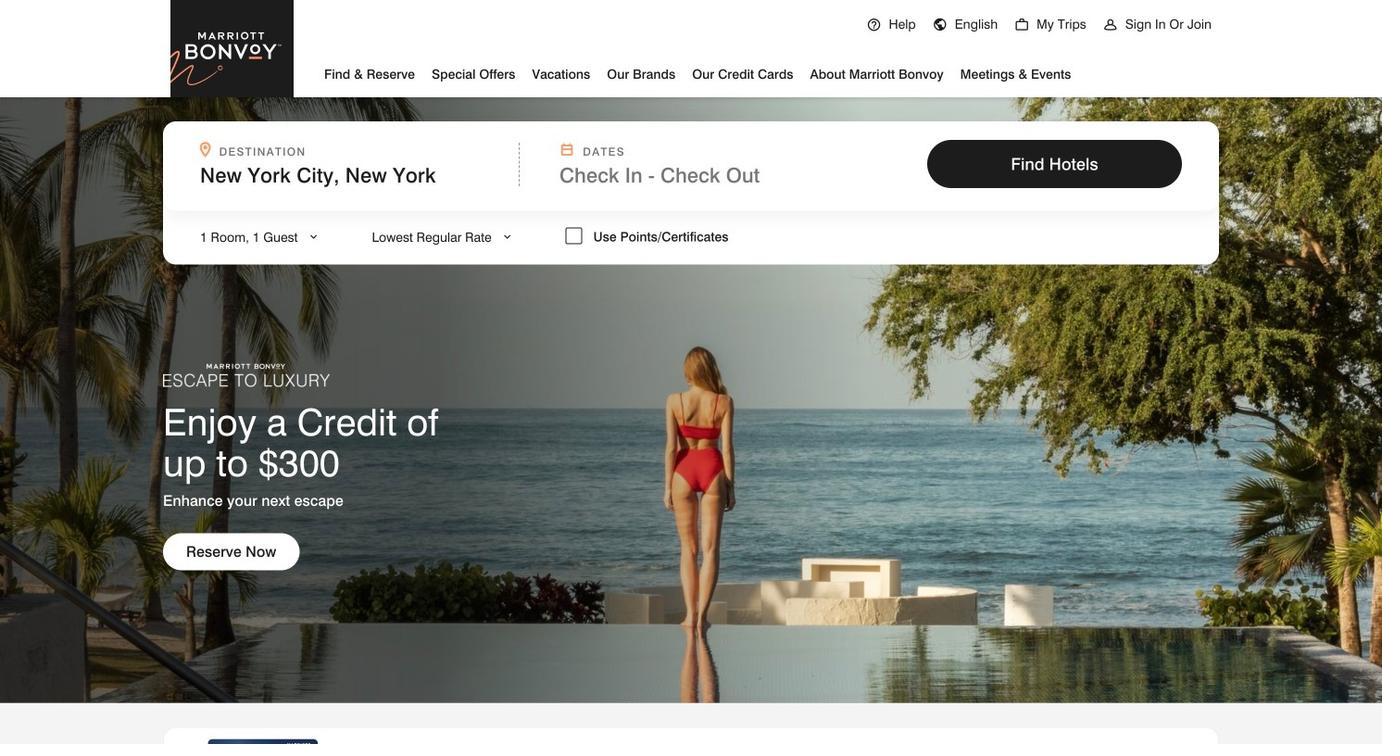 Task type: describe. For each thing, give the bounding box(es) containing it.
1 round image from the left
[[867, 18, 882, 32]]

Where can we take you? text field
[[200, 163, 484, 187]]

marriott bonvoy boundless® credit card from chase image
[[186, 739, 340, 744]]

round image
[[933, 18, 948, 32]]

destination field
[[200, 163, 508, 187]]

1 dropdown down image from the left
[[307, 229, 320, 245]]

marriott bonvoy escape to luxury logo image
[[163, 338, 330, 387]]

2 dropdown down image from the left
[[501, 229, 514, 245]]



Task type: vqa. For each thing, say whether or not it's contained in the screenshot.
search box
yes



Task type: locate. For each thing, give the bounding box(es) containing it.
2 round image from the left
[[1015, 18, 1030, 32]]

2 horizontal spatial round image
[[1103, 18, 1118, 32]]

None search field
[[163, 121, 1220, 265]]

3 round image from the left
[[1103, 18, 1118, 32]]

1 horizontal spatial round image
[[1015, 18, 1030, 32]]

1 horizontal spatial dropdown down image
[[501, 229, 514, 245]]

0 horizontal spatial dropdown down image
[[307, 229, 320, 245]]

0 horizontal spatial round image
[[867, 18, 882, 32]]

dropdown down image
[[307, 229, 320, 245], [501, 229, 514, 245]]

round image
[[867, 18, 882, 32], [1015, 18, 1030, 32], [1103, 18, 1118, 32]]



